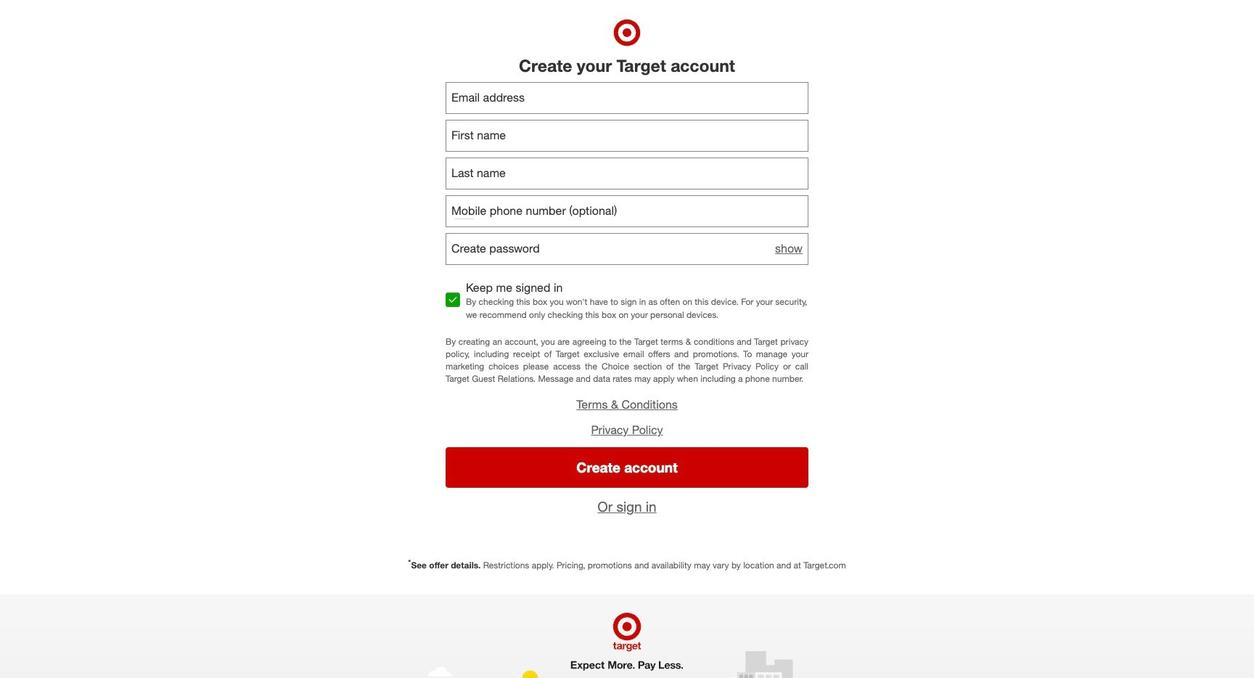 Task type: vqa. For each thing, say whether or not it's contained in the screenshot.
text field
yes



Task type: describe. For each thing, give the bounding box(es) containing it.
target: expect more. pay less. image
[[423, 595, 831, 678]]

us members only. image
[[455, 202, 475, 222]]



Task type: locate. For each thing, give the bounding box(es) containing it.
None checkbox
[[446, 293, 460, 307]]

None telephone field
[[446, 195, 809, 227]]

None password field
[[446, 233, 809, 265]]

None text field
[[446, 82, 809, 114]]

None text field
[[446, 120, 809, 151], [446, 157, 809, 189], [446, 120, 809, 151], [446, 157, 809, 189]]



